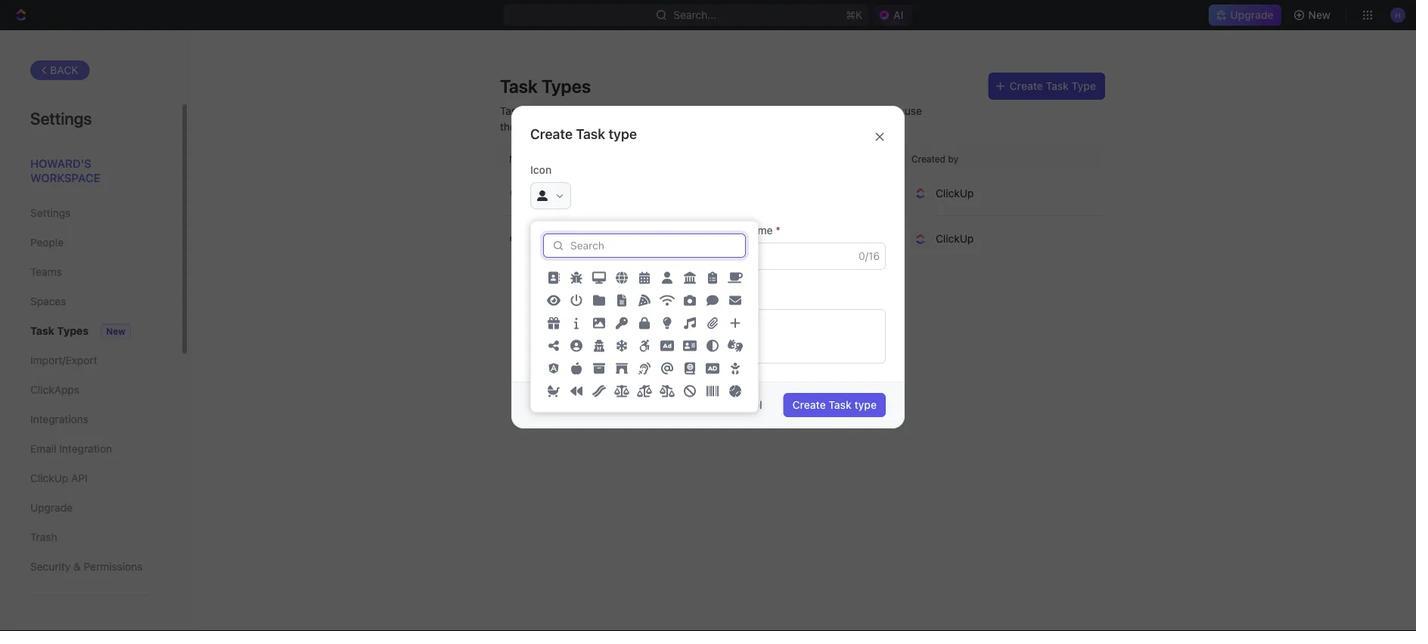 Task type: describe. For each thing, give the bounding box(es) containing it.
1 vertical spatial for
[[528, 120, 541, 133]]

settings element
[[0, 30, 189, 632]]

camera image
[[684, 295, 696, 307]]

in
[[654, 104, 663, 117]]

0/16 for plural name *
[[859, 250, 880, 262]]

user large image
[[537, 190, 548, 201]]

eye image
[[547, 295, 561, 307]]

spaces link
[[30, 289, 151, 315]]

rectangle ad image
[[660, 340, 674, 352]]

integrations link
[[30, 407, 151, 433]]

plural
[[714, 224, 743, 237]]

people,
[[688, 120, 724, 133]]

singular
[[530, 224, 571, 237]]

names
[[764, 104, 796, 117]]

teams
[[30, 266, 62, 278]]

them
[[500, 120, 525, 133]]

2 tasks from the left
[[862, 104, 889, 117]]

permissions
[[84, 561, 143, 573]]

name
[[509, 154, 534, 164]]

angular image
[[548, 363, 560, 375]]

new button
[[1287, 3, 1340, 27]]

plural name *
[[714, 224, 781, 237]]

by
[[948, 154, 958, 164]]

share nodes image
[[548, 340, 560, 352]]

type inside create task type button
[[854, 399, 877, 412]]

envelope image
[[729, 295, 741, 307]]

&
[[73, 561, 81, 573]]

baseball image
[[729, 385, 741, 397]]

task types inside settings element
[[30, 325, 89, 337]]

1 vertical spatial upgrade link
[[30, 495, 151, 521]]

integrations
[[30, 413, 89, 426]]

0 vertical spatial types
[[542, 76, 591, 97]]

snowflake image
[[616, 340, 628, 352]]

image image
[[593, 317, 605, 329]]

security
[[30, 561, 71, 573]]

cancel
[[728, 399, 762, 412]]

people
[[30, 236, 64, 249]]

create task type
[[1010, 80, 1096, 92]]

create task type inside button
[[792, 399, 877, 412]]

cancel button
[[719, 393, 771, 418]]

0 horizontal spatial create task type
[[530, 126, 637, 142]]

ear listen image
[[638, 363, 651, 375]]

created
[[912, 154, 946, 164]]

1 horizontal spatial upgrade
[[1230, 9, 1274, 21]]

wifi image
[[660, 295, 675, 307]]

user secret image
[[593, 340, 605, 352]]

integration
[[59, 443, 112, 455]]

bacon image
[[592, 385, 606, 397]]

teams link
[[30, 259, 151, 285]]

Search text field
[[570, 240, 740, 252]]

clickup for task
[[936, 187, 974, 199]]

0 horizontal spatial type
[[609, 126, 637, 142]]

scale unbalanced image
[[637, 385, 652, 397]]

folder image
[[593, 295, 605, 307]]

archway image
[[616, 363, 628, 375]]

howard's workspace
[[30, 157, 100, 185]]

lightbulb image
[[661, 317, 673, 329]]

1 settings from the top
[[30, 108, 92, 128]]

2 settings from the top
[[30, 207, 71, 219]]

scale balanced image
[[614, 385, 629, 397]]

types inside settings element
[[57, 325, 89, 337]]

tasks can be used for anything in clickup. customize names and icons of tasks to use them for things like epics, customers, people, invoices, 1on1s.
[[500, 104, 922, 133]]

icons
[[820, 104, 846, 117]]

search...
[[673, 9, 717, 21]]

clickup api
[[30, 472, 88, 485]]

audio description image
[[706, 363, 719, 375]]

name for singular
[[574, 224, 602, 237]]

1 horizontal spatial task types
[[500, 76, 591, 97]]

import/export
[[30, 354, 97, 367]]

people link
[[30, 230, 151, 256]]

name for plural
[[745, 224, 773, 237]]

key image
[[616, 317, 628, 329]]

Describe your task type text field
[[530, 309, 886, 364]]

back
[[50, 64, 78, 76]]

like
[[577, 120, 594, 133]]

invoices,
[[727, 120, 770, 133]]

book atlas image
[[684, 363, 696, 375]]

desktop image
[[592, 272, 606, 284]]

clipboard list image
[[707, 272, 719, 284]]

customers,
[[629, 120, 685, 133]]

hands asl interpreting image
[[728, 340, 743, 352]]

1 horizontal spatial create
[[792, 399, 826, 412]]



Task type: locate. For each thing, give the bounding box(es) containing it.
new inside button
[[1308, 9, 1331, 21]]

types up be at left top
[[542, 76, 591, 97]]

1 vertical spatial task types
[[30, 325, 89, 337]]

0 vertical spatial settings
[[30, 108, 92, 128]]

things
[[544, 120, 574, 133]]

settings link
[[30, 200, 151, 226]]

icon
[[530, 164, 552, 176]]

for down can
[[528, 120, 541, 133]]

for up epics,
[[593, 104, 606, 117]]

task types up import/export
[[30, 325, 89, 337]]

1 horizontal spatial new
[[1308, 9, 1331, 21]]

2 horizontal spatial create
[[1010, 80, 1043, 92]]

1 horizontal spatial 0/16
[[859, 250, 880, 262]]

types
[[542, 76, 591, 97], [57, 325, 89, 337]]

howard's
[[30, 157, 91, 170]]

back link
[[30, 61, 90, 80]]

tasks up them
[[500, 104, 528, 117]]

created by
[[912, 154, 958, 164]]

1on1s.
[[773, 120, 802, 133]]

0 horizontal spatial upgrade link
[[30, 495, 151, 521]]

0 horizontal spatial new
[[106, 326, 125, 337]]

clickup
[[936, 187, 974, 199], [936, 233, 974, 245], [30, 472, 68, 485]]

* for singular name *
[[604, 224, 609, 237]]

(default)
[[559, 188, 596, 199]]

ban image
[[684, 385, 696, 397]]

customize
[[709, 104, 761, 117]]

barcode image
[[707, 385, 719, 397]]

0 vertical spatial create
[[1010, 80, 1043, 92]]

1 vertical spatial types
[[57, 325, 89, 337]]

types up import/export
[[57, 325, 89, 337]]

0 vertical spatial task types
[[500, 76, 591, 97]]

calendar days image
[[638, 272, 651, 284]]

for
[[593, 104, 606, 117], [528, 120, 541, 133]]

workspace
[[30, 171, 100, 185]]

0/16 for singular name *
[[675, 250, 696, 262]]

upgrade
[[1230, 9, 1274, 21], [30, 502, 73, 514]]

baby image
[[729, 363, 741, 375]]

api
[[71, 472, 88, 485]]

2 vertical spatial clickup
[[30, 472, 68, 485]]

0 horizontal spatial tasks
[[500, 104, 528, 117]]

2 0/16 from the left
[[859, 250, 880, 262]]

* for plural name *
[[776, 224, 781, 237]]

spaces
[[30, 295, 66, 308]]

upgrade left "new" button
[[1230, 9, 1274, 21]]

0 horizontal spatial 0/16
[[675, 250, 696, 262]]

type
[[609, 126, 637, 142], [854, 399, 877, 412]]

trash link
[[30, 525, 151, 551]]

avatar options list
[[542, 267, 747, 517]]

1 horizontal spatial types
[[542, 76, 591, 97]]

accessible icon image
[[638, 340, 651, 352]]

pizza slice image
[[638, 295, 651, 307]]

1 horizontal spatial upgrade link
[[1209, 5, 1281, 26]]

security & permissions link
[[30, 554, 151, 580]]

name
[[574, 224, 602, 237], [745, 224, 773, 237]]

1 horizontal spatial for
[[593, 104, 606, 117]]

tasks left to
[[862, 104, 889, 117]]

info image
[[570, 317, 582, 329]]

task (default)
[[533, 187, 596, 199]]

1 vertical spatial upgrade
[[30, 502, 73, 514]]

box archive image
[[593, 363, 605, 375]]

lock image
[[638, 317, 651, 329]]

1 vertical spatial type
[[854, 399, 877, 412]]

type
[[1072, 80, 1096, 92]]

clickup for milestone
[[936, 233, 974, 245]]

2 vertical spatial create
[[792, 399, 826, 412]]

baby carriage image
[[548, 385, 560, 397]]

create down be at left top
[[530, 126, 573, 142]]

user image
[[661, 272, 673, 284]]

scale unbalanced flip image
[[660, 385, 675, 397]]

new
[[1308, 9, 1331, 21], [106, 326, 125, 337]]

1 horizontal spatial type
[[854, 399, 877, 412]]

create
[[1010, 80, 1043, 92], [530, 126, 573, 142], [792, 399, 826, 412]]

globe image
[[616, 272, 628, 284]]

epics,
[[596, 120, 626, 133]]

comment image
[[707, 295, 719, 307]]

apple whole image
[[570, 363, 582, 375]]

tasks
[[500, 104, 528, 117], [862, 104, 889, 117]]

1 vertical spatial clickup
[[936, 233, 974, 245]]

upgrade link
[[1209, 5, 1281, 26], [30, 495, 151, 521]]

at image
[[661, 363, 673, 375]]

create left type
[[1010, 80, 1043, 92]]

task inside settings element
[[30, 325, 54, 337]]

* up person "field"
[[604, 224, 609, 237]]

clickup api link
[[30, 466, 151, 492]]

0 vertical spatial new
[[1308, 9, 1331, 21]]

email integration
[[30, 443, 112, 455]]

1 tasks from the left
[[500, 104, 528, 117]]

upgrade down clickup api
[[30, 502, 73, 514]]

0 horizontal spatial create
[[530, 126, 573, 142]]

0 horizontal spatial name
[[574, 224, 602, 237]]

upgrade link left "new" button
[[1209, 5, 1281, 26]]

address card image
[[683, 340, 697, 352]]

used
[[566, 104, 590, 117]]

import/export link
[[30, 348, 151, 374]]

backward image
[[570, 385, 582, 397]]

upgrade inside settings element
[[30, 502, 73, 514]]

* up "people" field
[[776, 224, 781, 237]]

1 horizontal spatial create task type
[[792, 399, 877, 412]]

name right singular
[[574, 224, 602, 237]]

0 vertical spatial upgrade
[[1230, 9, 1274, 21]]

clickapps
[[30, 384, 79, 396]]

circle half stroke image
[[707, 340, 719, 352]]

2 * from the left
[[776, 224, 781, 237]]

*
[[604, 224, 609, 237], [776, 224, 781, 237]]

paperclip image
[[707, 317, 719, 329]]

use
[[905, 104, 922, 117]]

file lines image
[[616, 295, 628, 307]]

singular name *
[[530, 224, 609, 237]]

1 name from the left
[[574, 224, 602, 237]]

power off image
[[570, 295, 582, 307]]

create task type button
[[783, 393, 886, 418]]

music image
[[684, 317, 696, 329]]

create task type
[[530, 126, 637, 142], [792, 399, 877, 412]]

circle user image
[[570, 340, 582, 352]]

plus image
[[729, 317, 741, 329]]

0 horizontal spatial *
[[604, 224, 609, 237]]

1 vertical spatial create task type
[[792, 399, 877, 412]]

2 name from the left
[[745, 224, 773, 237]]

upgrade link up trash 'link'
[[30, 495, 151, 521]]

landmark image
[[684, 272, 696, 284]]

email integration link
[[30, 436, 151, 462]]

create task type button
[[988, 73, 1105, 100]]

bug image
[[570, 272, 582, 284]]

clickup inside settings element
[[30, 472, 68, 485]]

1 horizontal spatial tasks
[[862, 104, 889, 117]]

task types
[[500, 76, 591, 97], [30, 325, 89, 337]]

anything
[[609, 104, 651, 117]]

clickapps link
[[30, 377, 151, 403]]

1 vertical spatial new
[[106, 326, 125, 337]]

security & permissions
[[30, 561, 143, 573]]

settings up howard's
[[30, 108, 92, 128]]

1 * from the left
[[604, 224, 609, 237]]

create right cancel
[[792, 399, 826, 412]]

0 horizontal spatial types
[[57, 325, 89, 337]]

gift image
[[548, 317, 560, 329]]

People field
[[714, 243, 886, 270]]

0 vertical spatial create task type
[[530, 126, 637, 142]]

1 horizontal spatial *
[[776, 224, 781, 237]]

0 horizontal spatial upgrade
[[30, 502, 73, 514]]

1 0/16 from the left
[[675, 250, 696, 262]]

0 vertical spatial upgrade link
[[1209, 5, 1281, 26]]

0 vertical spatial clickup
[[936, 187, 974, 199]]

description
[[530, 291, 588, 303]]

new inside settings element
[[106, 326, 125, 337]]

1 horizontal spatial name
[[745, 224, 773, 237]]

1 vertical spatial create
[[530, 126, 573, 142]]

0 vertical spatial for
[[593, 104, 606, 117]]

clickup.
[[665, 104, 706, 117]]

Person field
[[530, 243, 702, 270]]

0/16
[[675, 250, 696, 262], [859, 250, 880, 262]]

settings
[[30, 108, 92, 128], [30, 207, 71, 219]]

trash
[[30, 531, 57, 544]]

task types up can
[[500, 76, 591, 97]]

of
[[849, 104, 859, 117]]

task
[[500, 76, 538, 97], [1046, 80, 1069, 92], [576, 126, 605, 142], [533, 187, 556, 199], [30, 325, 54, 337], [829, 399, 852, 412]]

1 vertical spatial settings
[[30, 207, 71, 219]]

name right plural
[[745, 224, 773, 237]]

and
[[799, 104, 817, 117]]

milestone
[[533, 233, 582, 245]]

to
[[892, 104, 902, 117]]

0 horizontal spatial task types
[[30, 325, 89, 337]]

can
[[530, 104, 548, 117]]

email
[[30, 443, 56, 455]]

⌘k
[[846, 9, 862, 21]]

settings up people
[[30, 207, 71, 219]]

be
[[551, 104, 563, 117]]

0 vertical spatial type
[[609, 126, 637, 142]]

0 horizontal spatial for
[[528, 120, 541, 133]]

address book image
[[548, 272, 560, 284]]

mug saucer image
[[728, 272, 743, 284]]



Task type: vqa. For each thing, say whether or not it's contained in the screenshot.
'TO DO' in to do "dropdown button"
no



